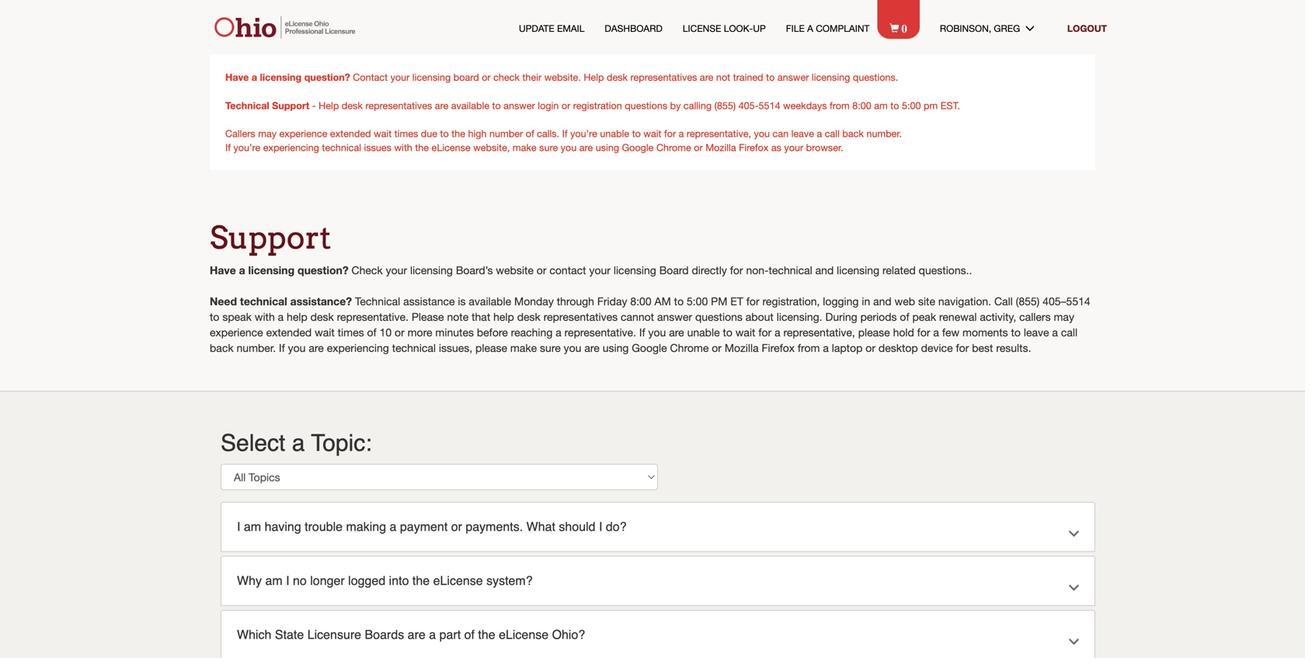 Task type: describe. For each thing, give the bounding box(es) containing it.
update email link
[[519, 22, 585, 35]]

to up results.
[[1011, 326, 1021, 339]]

licensing down elicense ohio professional licensure "image"
[[260, 71, 302, 83]]

times inside technical assistance is available monday through friday 8:00 am to 5:00 pm et for registration, logging in and web site navigation. call (855) 405–5514 to speak with a help desk representative. please note that help desk representatives cannot answer questions about licensing. during periods of peak renewal activity, callers may experience extended wait times of 10 or more minutes before reaching a representative. if you are unable to wait for a representative, please hold for a few moments to leave a call back number. if you are experiencing technical issues, please make sure you are using google chrome or mozilla firefox from a laptop or desktop device for best results.
[[338, 326, 364, 339]]

your inside callers may experience extended wait times due to the high number of calls. if you're unable to wait for a representative, you can leave a call back number. if you're experiencing technical issues with the elicense website, make sure you are using google chrome or mozilla firefox as your browser.
[[784, 142, 804, 153]]

or inside the have a licensing question? contact your licensing board or check their website. help desk representatives are not trained to answer licensing questions.
[[482, 71, 491, 83]]

est.
[[941, 100, 960, 111]]

of down web
[[900, 310, 910, 323]]

pm
[[711, 295, 728, 308]]

ohio?
[[552, 627, 585, 642]]

405–5514
[[1043, 295, 1091, 308]]

technical up registration,
[[769, 264, 813, 277]]

firefox inside technical assistance is available monday through friday 8:00 am to 5:00 pm et for registration, logging in and web site navigation. call (855) 405–5514 to speak with a help desk representative. please note that help desk representatives cannot answer questions about licensing. during periods of peak renewal activity, callers may experience extended wait times of 10 or more minutes before reaching a representative. if you are unable to wait for a representative, please hold for a few moments to leave a call back number. if you are experiencing technical issues, please make sure you are using google chrome or mozilla firefox from a laptop or desktop device for best results.
[[762, 342, 795, 354]]

(855) inside technical support - help desk representatives are available to answer login or registration questions by calling (855) 405-5514 weekdays from 8:00 am to 5:00 pm est.
[[715, 100, 736, 111]]

a down 405–5514
[[1052, 326, 1058, 339]]

speak
[[222, 310, 252, 323]]

directly
[[692, 264, 727, 277]]

license
[[683, 23, 721, 34]]

contact
[[353, 71, 388, 83]]

friday
[[597, 295, 627, 308]]

have a licensing question? check your licensing board's website or contact your licensing board directly for non-technical and licensing related questions..
[[210, 264, 972, 277]]

weekdays
[[783, 100, 827, 111]]

0 horizontal spatial i
[[237, 519, 240, 534]]

call inside callers may experience extended wait times due to the high number of calls. if you're unable to wait for a representative, you can leave a call back number. if you're experiencing technical issues with the elicense website, make sure you are using google chrome or mozilla firefox as your browser.
[[825, 128, 840, 139]]

google inside callers may experience extended wait times due to the high number of calls. if you're unable to wait for a representative, you can leave a call back number. if you're experiencing technical issues with the elicense website, make sure you are using google chrome or mozilla firefox as your browser.
[[622, 142, 654, 153]]

a right reaching
[[556, 326, 562, 339]]

have for have a licensing question? contact your licensing board or check their website. help desk representatives are not trained to answer licensing questions.
[[225, 71, 249, 83]]

2 vertical spatial elicense
[[499, 627, 549, 642]]

your inside the have a licensing question? contact your licensing board or check their website. help desk representatives are not trained to answer licensing questions.
[[391, 71, 410, 83]]

the left high
[[452, 128, 465, 139]]

look-
[[724, 23, 753, 34]]

licensing left board on the left of page
[[412, 71, 451, 83]]

why
[[237, 573, 262, 588]]

technical inside technical assistance is available monday through friday 8:00 am to 5:00 pm et for registration, logging in and web site navigation. call (855) 405–5514 to speak with a help desk representative. please note that help desk representatives cannot answer questions about licensing. during periods of peak renewal activity, callers may experience extended wait times of 10 or more minutes before reaching a representative. if you are unable to wait for a representative, please hold for a few moments to leave a call back number. if you are experiencing technical issues, please make sure you are using google chrome or mozilla firefox from a laptop or desktop device for best results.
[[392, 342, 436, 354]]

of inside callers may experience extended wait times due to the high number of calls. if you're unable to wait for a representative, you can leave a call back number. if you're experiencing technical issues with the elicense website, make sure you are using google chrome or mozilla firefox as your browser.
[[526, 128, 534, 139]]

desk inside technical support - help desk representatives are available to answer login or registration questions by calling (855) 405-5514 weekdays from 8:00 am to 5:00 pm est.
[[342, 100, 363, 111]]

email
[[557, 23, 585, 34]]

technical for support
[[225, 99, 269, 111]]

mozilla inside callers may experience extended wait times due to the high number of calls. if you're unable to wait for a representative, you can leave a call back number. if you're experiencing technical issues with the elicense website, make sure you are using google chrome or mozilla firefox as your browser.
[[706, 142, 736, 153]]

your right check
[[386, 264, 407, 277]]

or right 10
[[395, 326, 405, 339]]

are down the am
[[669, 326, 684, 339]]

representative, inside technical assistance is available monday through friday 8:00 am to 5:00 pm et for registration, logging in and web site navigation. call (855) 405–5514 to speak with a help desk representative. please note that help desk representatives cannot answer questions about licensing. during periods of peak renewal activity, callers may experience extended wait times of 10 or more minutes before reaching a representative. if you are unable to wait for a representative, please hold for a few moments to leave a call back number. if you are experiencing technical issues, please make sure you are using google chrome or mozilla firefox from a laptop or desktop device for best results.
[[784, 326, 855, 339]]

file a complaint
[[786, 23, 870, 34]]

robinson, greg link
[[940, 22, 1047, 35]]

0 vertical spatial support
[[272, 99, 309, 111]]

do?
[[606, 519, 627, 534]]

logged
[[348, 573, 386, 588]]

and inside technical assistance is available monday through friday 8:00 am to 5:00 pm et for registration, logging in and web site navigation. call (855) 405–5514 to speak with a help desk representative. please note that help desk representatives cannot answer questions about licensing. during periods of peak renewal activity, callers may experience extended wait times of 10 or more minutes before reaching a representative. if you are unable to wait for a representative, please hold for a few moments to leave a call back number. if you are experiencing technical issues, please make sure you are using google chrome or mozilla firefox from a laptop or desktop device for best results.
[[873, 295, 892, 308]]

having
[[265, 519, 301, 534]]

a left laptop
[[823, 342, 829, 354]]

longer
[[310, 573, 345, 588]]

0 vertical spatial please
[[858, 326, 890, 339]]

0 horizontal spatial please
[[476, 342, 507, 354]]

select
[[221, 430, 285, 457]]

to up number
[[492, 100, 501, 111]]

high
[[468, 128, 487, 139]]

have a licensing question? contact your licensing board or check their website. help desk representatives are not trained to answer licensing questions.
[[225, 71, 898, 83]]

desk down assistance?
[[311, 310, 334, 323]]

payments.
[[466, 519, 523, 534]]

callers
[[1020, 310, 1051, 323]]

a left "topic:" on the bottom left of the page
[[292, 430, 305, 457]]

questions inside technical assistance is available monday through friday 8:00 am to 5:00 pm et for registration, logging in and web site navigation. call (855) 405–5514 to speak with a help desk representative. please note that help desk representatives cannot answer questions about licensing. during periods of peak renewal activity, callers may experience extended wait times of 10 or more minutes before reaching a representative. if you are unable to wait for a representative, please hold for a few moments to leave a call back number. if you are experiencing technical issues, please make sure you are using google chrome or mozilla firefox from a laptop or desktop device for best results.
[[695, 310, 743, 323]]

need
[[210, 295, 237, 308]]

am for why am i no longer logged into the elicense system?
[[265, 573, 283, 588]]

licensing.
[[777, 310, 823, 323]]

which state licensure boards are a part of the elicense ohio?
[[237, 627, 585, 642]]

to inside the have a licensing question? contact your licensing board or check their website. help desk representatives are not trained to answer licensing questions.
[[766, 71, 775, 83]]

no
[[293, 573, 307, 588]]

their
[[523, 71, 542, 83]]

licensing up assistance on the top left
[[410, 264, 453, 277]]

should
[[559, 519, 596, 534]]

questions..
[[919, 264, 972, 277]]

need technical assistance?
[[210, 295, 352, 308]]

1 vertical spatial elicense
[[433, 573, 483, 588]]

have for have a licensing question? check your licensing board's website or contact your licensing board directly for non-technical and licensing related questions..
[[210, 264, 236, 277]]

desk inside the have a licensing question? contact your licensing board or check their website. help desk representatives are not trained to answer licensing questions.
[[607, 71, 628, 83]]

related
[[883, 264, 916, 277]]

few
[[942, 326, 960, 339]]

extended inside technical assistance is available monday through friday 8:00 am to 5:00 pm et for registration, logging in and web site navigation. call (855) 405–5514 to speak with a help desk representative. please note that help desk representatives cannot answer questions about licensing. during periods of peak renewal activity, callers may experience extended wait times of 10 or more minutes before reaching a representative. if you are unable to wait for a representative, please hold for a few moments to leave a call back number. if you are experiencing technical issues, please make sure you are using google chrome or mozilla firefox from a laptop or desktop device for best results.
[[266, 326, 312, 339]]

are right the boards
[[408, 627, 426, 642]]

licensing up need technical assistance?
[[248, 264, 295, 277]]

answer inside technical support - help desk representatives are available to answer login or registration questions by calling (855) 405-5514 weekdays from 8:00 am to 5:00 pm est.
[[504, 100, 535, 111]]

licensing up friday
[[614, 264, 656, 277]]

wait down technical support - help desk representatives are available to answer login or registration questions by calling (855) 405-5514 weekdays from 8:00 am to 5:00 pm est.
[[644, 128, 662, 139]]

back inside technical assistance is available monday through friday 8:00 am to 5:00 pm et for registration, logging in and web site navigation. call (855) 405–5514 to speak with a help desk representative. please note that help desk representatives cannot answer questions about licensing. during periods of peak renewal activity, callers may experience extended wait times of 10 or more minutes before reaching a representative. if you are unable to wait for a representative, please hold for a few moments to leave a call back number. if you are experiencing technical issues, please make sure you are using google chrome or mozilla firefox from a laptop or desktop device for best results.
[[210, 342, 234, 354]]

am inside technical support - help desk representatives are available to answer login or registration questions by calling (855) 405-5514 weekdays from 8:00 am to 5:00 pm est.
[[874, 100, 888, 111]]

times inside callers may experience extended wait times due to the high number of calls. if you're unable to wait for a representative, you can leave a call back number. if you're experiencing technical issues with the elicense website, make sure you are using google chrome or mozilla firefox as your browser.
[[395, 128, 418, 139]]

1 help from the left
[[287, 310, 308, 323]]

1 vertical spatial you're
[[233, 142, 261, 153]]

that
[[472, 310, 490, 323]]

during
[[826, 310, 858, 323]]

or right payment
[[451, 519, 462, 534]]

a right file
[[807, 23, 814, 34]]

desktop
[[879, 342, 918, 354]]

desk up reaching
[[517, 310, 541, 323]]

answer inside the have a licensing question? contact your licensing board or check their website. help desk representatives are not trained to answer licensing questions.
[[778, 71, 809, 83]]

you down technical support - help desk representatives are available to answer login or registration questions by calling (855) 405-5514 weekdays from 8:00 am to 5:00 pm est.
[[561, 142, 577, 153]]

issues,
[[439, 342, 473, 354]]

registration
[[573, 100, 622, 111]]

callers may experience extended wait times due to the high number of calls. if you're unable to wait for a representative, you can leave a call back number. if you're experiencing technical issues with the elicense website, make sure you are using google chrome or mozilla firefox as your browser.
[[225, 128, 902, 153]]

non-
[[746, 264, 769, 277]]

representative, inside callers may experience extended wait times due to the high number of calls. if you're unable to wait for a representative, you can leave a call back number. if you're experiencing technical issues with the elicense website, make sure you are using google chrome or mozilla firefox as your browser.
[[687, 128, 751, 139]]

answer inside technical assistance is available monday through friday 8:00 am to 5:00 pm et for registration, logging in and web site navigation. call (855) 405–5514 to speak with a help desk representative. please note that help desk representatives cannot answer questions about licensing. during periods of peak renewal activity, callers may experience extended wait times of 10 or more minutes before reaching a representative. if you are unable to wait for a representative, please hold for a few moments to leave a call back number. if you are experiencing technical issues, please make sure you are using google chrome or mozilla firefox from a laptop or desktop device for best results.
[[657, 310, 692, 323]]

you down need technical assistance?
[[288, 342, 306, 354]]

available inside technical assistance is available monday through friday 8:00 am to 5:00 pm et for registration, logging in and web site navigation. call (855) 405–5514 to speak with a help desk representative. please note that help desk representatives cannot answer questions about licensing. during periods of peak renewal activity, callers may experience extended wait times of 10 or more minutes before reaching a representative. if you are unable to wait for a representative, please hold for a few moments to leave a call back number. if you are experiencing technical issues, please make sure you are using google chrome or mozilla firefox from a laptop or desktop device for best results.
[[469, 295, 511, 308]]

you down cannot
[[648, 326, 666, 339]]

reaching
[[511, 326, 553, 339]]

2 help from the left
[[494, 310, 514, 323]]

sure inside callers may experience extended wait times due to the high number of calls. if you're unable to wait for a representative, you can leave a call back number. if you're experiencing technical issues with the elicense website, make sure you are using google chrome or mozilla firefox as your browser.
[[539, 142, 558, 153]]

8:00 inside technical support - help desk representatives are available to answer login or registration questions by calling (855) 405-5514 weekdays from 8:00 am to 5:00 pm est.
[[853, 100, 872, 111]]

a down by
[[679, 128, 684, 139]]

renewal
[[939, 310, 977, 323]]

check
[[494, 71, 520, 83]]

are inside the have a licensing question? contact your licensing board or check their website. help desk representatives are not trained to answer licensing questions.
[[700, 71, 714, 83]]

or left contact
[[537, 264, 547, 277]]

using inside technical assistance is available monday through friday 8:00 am to 5:00 pm et for registration, logging in and web site navigation. call (855) 405–5514 to speak with a help desk representative. please note that help desk representatives cannot answer questions about licensing. during periods of peak renewal activity, callers may experience extended wait times of 10 or more minutes before reaching a representative. if you are unable to wait for a representative, please hold for a few moments to leave a call back number. if you are experiencing technical issues, please make sure you are using google chrome or mozilla firefox from a laptop or desktop device for best results.
[[603, 342, 629, 354]]

moments
[[963, 326, 1008, 339]]

best
[[972, 342, 993, 354]]

navigation.
[[939, 295, 992, 308]]

file a complaint link
[[786, 22, 870, 35]]

license look-up
[[683, 23, 766, 34]]

0 link
[[890, 20, 920, 35]]

0
[[902, 20, 907, 34]]

periods
[[861, 310, 897, 323]]

elicense inside callers may experience extended wait times due to the high number of calls. if you're unable to wait for a representative, you can leave a call back number. if you're experiencing technical issues with the elicense website, make sure you are using google chrome or mozilla firefox as your browser.
[[432, 142, 471, 153]]

question? for contact
[[304, 71, 350, 83]]

making
[[346, 519, 386, 534]]

is
[[458, 295, 466, 308]]

update
[[519, 23, 555, 34]]

you left can
[[754, 128, 770, 139]]

trouble
[[305, 519, 343, 534]]

to right the am
[[674, 295, 684, 308]]

help inside the have a licensing question? contact your licensing board or check their website. help desk representatives are not trained to answer licensing questions.
[[584, 71, 604, 83]]

2 horizontal spatial i
[[599, 519, 603, 534]]

logout
[[1068, 23, 1107, 34]]

make inside technical assistance is available monday through friday 8:00 am to 5:00 pm et for registration, logging in and web site navigation. call (855) 405–5514 to speak with a help desk representative. please note that help desk representatives cannot answer questions about licensing. during periods of peak renewal activity, callers may experience extended wait times of 10 or more minutes before reaching a representative. if you are unable to wait for a representative, please hold for a few moments to leave a call back number. if you are experiencing technical issues, please make sure you are using google chrome or mozilla firefox from a laptop or desktop device for best results.
[[510, 342, 537, 354]]

you down through
[[564, 342, 582, 354]]

or inside technical support - help desk representatives are available to answer login or registration questions by calling (855) 405-5514 weekdays from 8:00 am to 5:00 pm est.
[[562, 100, 571, 111]]

if down cannot
[[639, 326, 645, 339]]

1 horizontal spatial you're
[[570, 128, 597, 139]]

a right making
[[390, 519, 397, 534]]

logout link
[[1068, 23, 1107, 34]]

a up speak
[[239, 264, 245, 277]]

using inside callers may experience extended wait times due to the high number of calls. if you're unable to wait for a representative, you can leave a call back number. if you're experiencing technical issues with the elicense website, make sure you are using google chrome or mozilla firefox as your browser.
[[596, 142, 619, 153]]

are down assistance?
[[309, 342, 324, 354]]

experience inside technical assistance is available monday through friday 8:00 am to 5:00 pm et for registration, logging in and web site navigation. call (855) 405–5514 to speak with a help desk representative. please note that help desk representatives cannot answer questions about licensing. during periods of peak renewal activity, callers may experience extended wait times of 10 or more minutes before reaching a representative. if you are unable to wait for a representative, please hold for a few moments to leave a call back number. if you are experiencing technical issues, please make sure you are using google chrome or mozilla firefox from a laptop or desktop device for best results.
[[210, 326, 263, 339]]

to down pm
[[723, 326, 733, 339]]

please
[[412, 310, 444, 323]]

technical up speak
[[240, 295, 287, 308]]

with inside callers may experience extended wait times due to the high number of calls. if you're unable to wait for a representative, you can leave a call back number. if you're experiencing technical issues with the elicense website, make sure you are using google chrome or mozilla firefox as your browser.
[[394, 142, 412, 153]]

a left "part"
[[429, 627, 436, 642]]

for down the peak
[[917, 326, 931, 339]]

update email
[[519, 23, 585, 34]]

system?
[[486, 573, 533, 588]]

menu down image
[[1026, 23, 1047, 33]]

to right due
[[440, 128, 449, 139]]

calling
[[684, 100, 712, 111]]

licensure
[[307, 627, 361, 642]]

for right et
[[747, 295, 760, 308]]

call
[[995, 295, 1013, 308]]

note
[[447, 310, 469, 323]]

wait up issues
[[374, 128, 392, 139]]

unable inside technical assistance is available monday through friday 8:00 am to 5:00 pm et for registration, logging in and web site navigation. call (855) 405–5514 to speak with a help desk representative. please note that help desk representatives cannot answer questions about licensing. during periods of peak renewal activity, callers may experience extended wait times of 10 or more minutes before reaching a representative. if you are unable to wait for a representative, please hold for a few moments to leave a call back number. if you are experiencing technical issues, please make sure you are using google chrome or mozilla firefox from a laptop or desktop device for best results.
[[687, 326, 720, 339]]

website
[[496, 264, 534, 277]]

as
[[772, 142, 782, 153]]

greg
[[994, 23, 1020, 34]]

board
[[454, 71, 479, 83]]

0 vertical spatial representative.
[[337, 310, 409, 323]]

to down questions.
[[891, 100, 899, 111]]

for left non-
[[730, 264, 743, 277]]

to down need
[[210, 310, 219, 323]]

unable inside callers may experience extended wait times due to the high number of calls. if you're unable to wait for a representative, you can leave a call back number. if you're experiencing technical issues with the elicense website, make sure you are using google chrome or mozilla firefox as your browser.
[[600, 128, 630, 139]]

5:00 inside technical assistance is available monday through friday 8:00 am to 5:00 pm et for registration, logging in and web site navigation. call (855) 405–5514 to speak with a help desk representative. please note that help desk representatives cannot answer questions about licensing. during periods of peak renewal activity, callers may experience extended wait times of 10 or more minutes before reaching a representative. if you are unable to wait for a representative, please hold for a few moments to leave a call back number. if you are experiencing technical issues, please make sure you are using google chrome or mozilla firefox from a laptop or desktop device for best results.
[[687, 295, 708, 308]]

-
[[312, 100, 316, 111]]

1 vertical spatial support
[[210, 219, 331, 256]]

are inside technical support - help desk representatives are available to answer login or registration questions by calling (855) 405-5514 weekdays from 8:00 am to 5:00 pm est.
[[435, 100, 449, 111]]

more
[[408, 326, 432, 339]]

pm
[[924, 100, 938, 111]]

licensing up weekdays at right top
[[812, 71, 850, 83]]

contact
[[550, 264, 586, 277]]

issues
[[364, 142, 392, 153]]

for inside callers may experience extended wait times due to the high number of calls. if you're unable to wait for a representative, you can leave a call back number. if you're experiencing technical issues with the elicense website, make sure you are using google chrome or mozilla firefox as your browser.
[[664, 128, 676, 139]]

may inside callers may experience extended wait times due to the high number of calls. if you're unable to wait for a representative, you can leave a call back number. if you're experiencing technical issues with the elicense website, make sure you are using google chrome or mozilla firefox as your browser.
[[258, 128, 277, 139]]

a down licensing.
[[775, 326, 781, 339]]

due
[[421, 128, 438, 139]]

1 horizontal spatial representative.
[[565, 326, 636, 339]]

results.
[[996, 342, 1032, 354]]

are down through
[[585, 342, 600, 354]]

technical assistance is available monday through friday 8:00 am to 5:00 pm et for registration, logging in and web site navigation. call (855) 405–5514 to speak with a help desk representative. please note that help desk representatives cannot answer questions about licensing. during periods of peak renewal activity, callers may experience extended wait times of 10 or more minutes before reaching a representative. if you are unable to wait for a representative, please hold for a few moments to leave a call back number. if you are experiencing technical issues, please make sure you are using google chrome or mozilla firefox from a laptop or desktop device for best results.
[[210, 295, 1091, 354]]

technical inside callers may experience extended wait times due to the high number of calls. if you're unable to wait for a representative, you can leave a call back number. if you're experiencing technical issues with the elicense website, make sure you are using google chrome or mozilla firefox as your browser.
[[322, 142, 361, 153]]

mozilla inside technical assistance is available monday through friday 8:00 am to 5:00 pm et for registration, logging in and web site navigation. call (855) 405–5514 to speak with a help desk representative. please note that help desk representatives cannot answer questions about licensing. during periods of peak renewal activity, callers may experience extended wait times of 10 or more minutes before reaching a representative. if you are unable to wait for a representative, please hold for a few moments to leave a call back number. if you are experiencing technical issues, please make sure you are using google chrome or mozilla firefox from a laptop or desktop device for best results.
[[725, 342, 759, 354]]



Task type: vqa. For each thing, say whether or not it's contained in the screenshot.
year. at the left of the page
no



Task type: locate. For each thing, give the bounding box(es) containing it.
desk up 'registration'
[[607, 71, 628, 83]]

minutes
[[435, 326, 474, 339]]

with inside technical assistance is available monday through friday 8:00 am to 5:00 pm et for registration, logging in and web site navigation. call (855) 405–5514 to speak with a help desk representative. please note that help desk representatives cannot answer questions about licensing. during periods of peak renewal activity, callers may experience extended wait times of 10 or more minutes before reaching a representative. if you are unable to wait for a representative, please hold for a few moments to leave a call back number. if you are experiencing technical issues, please make sure you are using google chrome or mozilla firefox from a laptop or desktop device for best results.
[[255, 310, 275, 323]]

sure inside technical assistance is available monday through friday 8:00 am to 5:00 pm et for registration, logging in and web site navigation. call (855) 405–5514 to speak with a help desk representative. please note that help desk representatives cannot answer questions about licensing. during periods of peak renewal activity, callers may experience extended wait times of 10 or more minutes before reaching a representative. if you are unable to wait for a representative, please hold for a few moments to leave a call back number. if you are experiencing technical issues, please make sure you are using google chrome or mozilla firefox from a laptop or desktop device for best results.
[[540, 342, 561, 354]]

leave inside technical assistance is available monday through friday 8:00 am to 5:00 pm et for registration, logging in and web site navigation. call (855) 405–5514 to speak with a help desk representative. please note that help desk representatives cannot answer questions about licensing. during periods of peak renewal activity, callers may experience extended wait times of 10 or more minutes before reaching a representative. if you are unable to wait for a representative, please hold for a few moments to leave a call back number. if you are experiencing technical issues, please make sure you are using google chrome or mozilla firefox from a laptop or desktop device for best results.
[[1024, 326, 1049, 339]]

representatives inside the have a licensing question? contact your licensing board or check their website. help desk representatives are not trained to answer licensing questions.
[[631, 71, 697, 83]]

1 vertical spatial representative,
[[784, 326, 855, 339]]

0 vertical spatial times
[[395, 128, 418, 139]]

representative. up 10
[[337, 310, 409, 323]]

questions inside technical support - help desk representatives are available to answer login or registration questions by calling (855) 405-5514 weekdays from 8:00 am to 5:00 pm est.
[[625, 100, 668, 111]]

help up technical support - help desk representatives are available to answer login or registration questions by calling (855) 405-5514 weekdays from 8:00 am to 5:00 pm est.
[[584, 71, 604, 83]]

1 horizontal spatial 5:00
[[902, 100, 921, 111]]

before
[[477, 326, 508, 339]]

i am having trouble making a payment or payments. what should i do?
[[237, 519, 627, 534]]

payment
[[400, 519, 448, 534]]

licensing
[[260, 71, 302, 83], [412, 71, 451, 83], [812, 71, 850, 83], [248, 264, 295, 277], [410, 264, 453, 277], [614, 264, 656, 277], [837, 264, 880, 277]]

2 horizontal spatial answer
[[778, 71, 809, 83]]

elicense ohio professional licensure image
[[209, 16, 364, 39]]

1 vertical spatial help
[[319, 100, 339, 111]]

you're down technical support - help desk representatives are available to answer login or registration questions by calling (855) 405-5514 weekdays from 8:00 am to 5:00 pm est.
[[570, 128, 597, 139]]

0 vertical spatial unable
[[600, 128, 630, 139]]

mozilla down calling
[[706, 142, 736, 153]]

support left -
[[272, 99, 309, 111]]

1 vertical spatial times
[[338, 326, 364, 339]]

1 horizontal spatial experience
[[279, 128, 327, 139]]

robinson,
[[940, 23, 992, 34]]

representative, down calling
[[687, 128, 751, 139]]

answer down the am
[[657, 310, 692, 323]]

1 vertical spatial number.
[[237, 342, 276, 354]]

representatives inside technical assistance is available monday through friday 8:00 am to 5:00 pm et for registration, logging in and web site navigation. call (855) 405–5514 to speak with a help desk representative. please note that help desk representatives cannot answer questions about licensing. during periods of peak renewal activity, callers may experience extended wait times of 10 or more minutes before reaching a representative. if you are unable to wait for a representative, please hold for a few moments to leave a call back number. if you are experiencing technical issues, please make sure you are using google chrome or mozilla firefox from a laptop or desktop device for best results.
[[544, 310, 618, 323]]

number. inside technical assistance is available monday through friday 8:00 am to 5:00 pm et for registration, logging in and web site navigation. call (855) 405–5514 to speak with a help desk representative. please note that help desk representatives cannot answer questions about licensing. during periods of peak renewal activity, callers may experience extended wait times of 10 or more minutes before reaching a representative. if you are unable to wait for a representative, please hold for a few moments to leave a call back number. if you are experiencing technical issues, please make sure you are using google chrome or mozilla firefox from a laptop or desktop device for best results.
[[237, 342, 276, 354]]

experience down -
[[279, 128, 327, 139]]

by
[[670, 100, 681, 111]]

1 horizontal spatial please
[[858, 326, 890, 339]]

you're down the 'callers'
[[233, 142, 261, 153]]

1 vertical spatial call
[[1061, 326, 1078, 339]]

registration,
[[763, 295, 820, 308]]

0 vertical spatial have
[[225, 71, 249, 83]]

1 vertical spatial firefox
[[762, 342, 795, 354]]

a
[[807, 23, 814, 34], [252, 71, 257, 83], [679, 128, 684, 139], [817, 128, 822, 139], [239, 264, 245, 277], [278, 310, 284, 323], [556, 326, 562, 339], [775, 326, 781, 339], [934, 326, 939, 339], [1052, 326, 1058, 339], [823, 342, 829, 354], [292, 430, 305, 457], [390, 519, 397, 534], [429, 627, 436, 642]]

1 horizontal spatial representatives
[[544, 310, 618, 323]]

of right "part"
[[464, 627, 475, 642]]

1 vertical spatial from
[[798, 342, 820, 354]]

device
[[921, 342, 953, 354]]

0 horizontal spatial 8:00
[[630, 295, 652, 308]]

cannot
[[621, 310, 654, 323]]

the down due
[[415, 142, 429, 153]]

a left few at the right
[[934, 326, 939, 339]]

0 horizontal spatial extended
[[266, 326, 312, 339]]

i left do?
[[599, 519, 603, 534]]

have up need
[[210, 264, 236, 277]]

a up browser.
[[817, 128, 822, 139]]

what
[[527, 519, 556, 534]]

wait down 'about'
[[736, 326, 756, 339]]

2 horizontal spatial representatives
[[631, 71, 697, 83]]

with right issues
[[394, 142, 412, 153]]

0 vertical spatial available
[[451, 100, 490, 111]]

trained
[[733, 71, 764, 83]]

1 vertical spatial using
[[603, 342, 629, 354]]

1 vertical spatial am
[[244, 519, 261, 534]]

dashboard link
[[605, 22, 663, 35]]

sure down reaching
[[540, 342, 561, 354]]

through
[[557, 295, 594, 308]]

if right 'calls.'
[[562, 128, 568, 139]]

unable down 'registration'
[[600, 128, 630, 139]]

1 horizontal spatial with
[[394, 142, 412, 153]]

and
[[816, 264, 834, 277], [873, 295, 892, 308]]

assistance
[[403, 295, 455, 308]]

chrome inside technical assistance is available monday through friday 8:00 am to 5:00 pm et for registration, logging in and web site navigation. call (855) 405–5514 to speak with a help desk representative. please note that help desk representatives cannot answer questions about licensing. during periods of peak renewal activity, callers may experience extended wait times of 10 or more minutes before reaching a representative. if you are unable to wait for a representative, please hold for a few moments to leave a call back number. if you are experiencing technical issues, please make sure you are using google chrome or mozilla firefox from a laptop or desktop device for best results.
[[670, 342, 709, 354]]

1 horizontal spatial technical
[[355, 295, 400, 308]]

(855) up callers at right top
[[1016, 295, 1040, 308]]

google down 'registration'
[[622, 142, 654, 153]]

8:00 inside technical assistance is available monday through friday 8:00 am to 5:00 pm et for registration, logging in and web site navigation. call (855) 405–5514 to speak with a help desk representative. please note that help desk representatives cannot answer questions about licensing. during periods of peak renewal activity, callers may experience extended wait times of 10 or more minutes before reaching a representative. if you are unable to wait for a representative, please hold for a few moments to leave a call back number. if you are experiencing technical issues, please make sure you are using google chrome or mozilla firefox from a laptop or desktop device for best results.
[[630, 295, 652, 308]]

or down calling
[[694, 142, 703, 153]]

0 vertical spatial (855)
[[715, 100, 736, 111]]

0 vertical spatial make
[[513, 142, 537, 153]]

the right the into
[[413, 573, 430, 588]]

if down need technical assistance?
[[279, 342, 285, 354]]

0 vertical spatial back
[[843, 128, 864, 139]]

why am i no longer logged into the elicense system?
[[237, 573, 533, 588]]

for down few at the right
[[956, 342, 969, 354]]

0 vertical spatial google
[[622, 142, 654, 153]]

to right the trained at the right of page
[[766, 71, 775, 83]]

1 horizontal spatial may
[[1054, 310, 1075, 323]]

make down number
[[513, 142, 537, 153]]

into
[[389, 573, 409, 588]]

back down speak
[[210, 342, 234, 354]]

1 vertical spatial extended
[[266, 326, 312, 339]]

2 vertical spatial answer
[[657, 310, 692, 323]]

desk
[[607, 71, 628, 83], [342, 100, 363, 111], [311, 310, 334, 323], [517, 310, 541, 323]]

have
[[225, 71, 249, 83], [210, 264, 236, 277]]

0 vertical spatial you're
[[570, 128, 597, 139]]

0 vertical spatial experience
[[279, 128, 327, 139]]

unable
[[600, 128, 630, 139], [687, 326, 720, 339]]

elicense left ohio?
[[499, 627, 549, 642]]

part
[[439, 627, 461, 642]]

0 horizontal spatial and
[[816, 264, 834, 277]]

0 horizontal spatial technical
[[225, 99, 269, 111]]

0 horizontal spatial call
[[825, 128, 840, 139]]

board's
[[456, 264, 493, 277]]

0 horizontal spatial from
[[798, 342, 820, 354]]

and up logging
[[816, 264, 834, 277]]

5:00
[[902, 100, 921, 111], [687, 295, 708, 308]]

monday
[[514, 295, 554, 308]]

1 vertical spatial with
[[255, 310, 275, 323]]

may inside technical assistance is available monday through friday 8:00 am to 5:00 pm et for registration, logging in and web site navigation. call (855) 405–5514 to speak with a help desk representative. please note that help desk representatives cannot answer questions about licensing. during periods of peak renewal activity, callers may experience extended wait times of 10 or more minutes before reaching a representative. if you are unable to wait for a representative, please hold for a few moments to leave a call back number. if you are experiencing technical issues, please make sure you are using google chrome or mozilla firefox from a laptop or desktop device for best results.
[[1054, 310, 1075, 323]]

1 vertical spatial answer
[[504, 100, 535, 111]]

you're
[[570, 128, 597, 139], [233, 142, 261, 153]]

representatives inside technical support - help desk representatives are available to answer login or registration questions by calling (855) 405-5514 weekdays from 8:00 am to 5:00 pm est.
[[366, 100, 432, 111]]

your right contact at the top of page
[[391, 71, 410, 83]]

1 horizontal spatial (855)
[[1016, 295, 1040, 308]]

mozilla
[[706, 142, 736, 153], [725, 342, 759, 354]]

2 vertical spatial am
[[265, 573, 283, 588]]

0 vertical spatial and
[[816, 264, 834, 277]]

405-
[[739, 100, 759, 111]]

0 horizontal spatial number.
[[237, 342, 276, 354]]

0 vertical spatial answer
[[778, 71, 809, 83]]

of left 'calls.'
[[526, 128, 534, 139]]

about
[[746, 310, 774, 323]]

number. inside callers may experience extended wait times due to the high number of calls. if you're unable to wait for a representative, you can leave a call back number. if you're experiencing technical issues with the elicense website, make sure you are using google chrome or mozilla firefox as your browser.
[[867, 128, 902, 139]]

1 vertical spatial back
[[210, 342, 234, 354]]

1 vertical spatial (855)
[[1016, 295, 1040, 308]]

questions
[[625, 100, 668, 111], [695, 310, 743, 323]]

0 vertical spatial mozilla
[[706, 142, 736, 153]]

are down technical support - help desk representatives are available to answer login or registration questions by calling (855) 405-5514 weekdays from 8:00 am to 5:00 pm est.
[[579, 142, 593, 153]]

0 vertical spatial elicense
[[432, 142, 471, 153]]

1 vertical spatial 8:00
[[630, 295, 652, 308]]

8:00
[[853, 100, 872, 111], [630, 295, 652, 308]]

1 horizontal spatial from
[[830, 100, 850, 111]]

1 vertical spatial google
[[632, 342, 667, 354]]

0 vertical spatial may
[[258, 128, 277, 139]]

assistance?
[[290, 295, 352, 308]]

complaint
[[816, 23, 870, 34]]

technical inside technical assistance is available monday through friday 8:00 am to 5:00 pm et for registration, logging in and web site navigation. call (855) 405–5514 to speak with a help desk representative. please note that help desk representatives cannot answer questions about licensing. during periods of peak renewal activity, callers may experience extended wait times of 10 or more minutes before reaching a representative. if you are unable to wait for a representative, please hold for a few moments to leave a call back number. if you are experiencing technical issues, please make sure you are using google chrome or mozilla firefox from a laptop or desktop device for best results.
[[355, 295, 400, 308]]

representatives down contact at the top of page
[[366, 100, 432, 111]]

0 vertical spatial representative,
[[687, 128, 751, 139]]

0 horizontal spatial experience
[[210, 326, 263, 339]]

2 vertical spatial representatives
[[544, 310, 618, 323]]

0 horizontal spatial representative,
[[687, 128, 751, 139]]

1 horizontal spatial help
[[494, 310, 514, 323]]

am for i am having trouble making a payment or payments. what should i do?
[[244, 519, 261, 534]]

0 horizontal spatial with
[[255, 310, 275, 323]]

technical for assistance
[[355, 295, 400, 308]]

available inside technical support - help desk representatives are available to answer login or registration questions by calling (855) 405-5514 weekdays from 8:00 am to 5:00 pm est.
[[451, 100, 490, 111]]

or right laptop
[[866, 342, 876, 354]]

to down technical support - help desk representatives are available to answer login or registration questions by calling (855) 405-5514 weekdays from 8:00 am to 5:00 pm est.
[[632, 128, 641, 139]]

wait
[[374, 128, 392, 139], [644, 128, 662, 139], [315, 326, 335, 339], [736, 326, 756, 339]]

leave
[[791, 128, 814, 139], [1024, 326, 1049, 339]]

available
[[451, 100, 490, 111], [469, 295, 511, 308]]

et
[[731, 295, 744, 308]]

from inside technical assistance is available monday through friday 8:00 am to 5:00 pm et for registration, logging in and web site navigation. call (855) 405–5514 to speak with a help desk representative. please note that help desk representatives cannot answer questions about licensing. during periods of peak renewal activity, callers may experience extended wait times of 10 or more minutes before reaching a representative. if you are unable to wait for a representative, please hold for a few moments to leave a call back number. if you are experiencing technical issues, please make sure you are using google chrome or mozilla firefox from a laptop or desktop device for best results.
[[798, 342, 820, 354]]

or
[[482, 71, 491, 83], [562, 100, 571, 111], [694, 142, 703, 153], [537, 264, 547, 277], [395, 326, 405, 339], [712, 342, 722, 354], [866, 342, 876, 354], [451, 519, 462, 534]]

0 horizontal spatial times
[[338, 326, 364, 339]]

representative. down friday
[[565, 326, 636, 339]]

extended up issues
[[330, 128, 371, 139]]

calls.
[[537, 128, 560, 139]]

0 vertical spatial number.
[[867, 128, 902, 139]]

extended inside callers may experience extended wait times due to the high number of calls. if you're unable to wait for a representative, you can leave a call back number. if you're experiencing technical issues with the elicense website, make sure you are using google chrome or mozilla firefox as your browser.
[[330, 128, 371, 139]]

technical
[[225, 99, 269, 111], [355, 295, 400, 308]]

website.
[[544, 71, 581, 83]]

1 vertical spatial may
[[1054, 310, 1075, 323]]

call
[[825, 128, 840, 139], [1061, 326, 1078, 339]]

laptop
[[832, 342, 863, 354]]

from down licensing.
[[798, 342, 820, 354]]

not
[[716, 71, 731, 83]]

0 vertical spatial using
[[596, 142, 619, 153]]

question? for check
[[298, 264, 349, 277]]

which
[[237, 627, 272, 642]]

for down 'about'
[[759, 326, 772, 339]]

0 vertical spatial firefox
[[739, 142, 769, 153]]

1 horizontal spatial i
[[286, 573, 289, 588]]

1 vertical spatial available
[[469, 295, 511, 308]]

experience inside callers may experience extended wait times due to the high number of calls. if you're unable to wait for a representative, you can leave a call back number. if you're experiencing technical issues with the elicense website, make sure you are using google chrome or mozilla firefox as your browser.
[[279, 128, 327, 139]]

make inside callers may experience extended wait times due to the high number of calls. if you're unable to wait for a representative, you can leave a call back number. if you're experiencing technical issues with the elicense website, make sure you are using google chrome or mozilla firefox as your browser.
[[513, 142, 537, 153]]

0 vertical spatial question?
[[304, 71, 350, 83]]

from inside technical support - help desk representatives are available to answer login or registration questions by calling (855) 405-5514 weekdays from 8:00 am to 5:00 pm est.
[[830, 100, 850, 111]]

0 horizontal spatial experiencing
[[263, 142, 319, 153]]

support
[[272, 99, 309, 111], [210, 219, 331, 256]]

representative, down licensing.
[[784, 326, 855, 339]]

the right "part"
[[478, 627, 495, 642]]

available up that
[[469, 295, 511, 308]]

0 horizontal spatial (855)
[[715, 100, 736, 111]]

1 horizontal spatial questions
[[695, 310, 743, 323]]

website,
[[473, 142, 510, 153]]

1 vertical spatial experiencing
[[327, 342, 389, 354]]

0 vertical spatial 5:00
[[902, 100, 921, 111]]

experiencing inside callers may experience extended wait times due to the high number of calls. if you're unable to wait for a representative, you can leave a call back number. if you're experiencing technical issues with the elicense website, make sure you are using google chrome or mozilla firefox as your browser.
[[263, 142, 319, 153]]

mozilla down 'about'
[[725, 342, 759, 354]]

please down the periods
[[858, 326, 890, 339]]

elicense down due
[[432, 142, 471, 153]]

topic:
[[311, 430, 372, 457]]

leave inside callers may experience extended wait times due to the high number of calls. if you're unable to wait for a representative, you can leave a call back number. if you're experiencing technical issues with the elicense website, make sure you are using google chrome or mozilla firefox as your browser.
[[791, 128, 814, 139]]

file
[[786, 23, 805, 34]]

technical up the 'callers'
[[225, 99, 269, 111]]

(855) inside technical assistance is available monday through friday 8:00 am to 5:00 pm et for registration, logging in and web site navigation. call (855) 405–5514 to speak with a help desk representative. please note that help desk representatives cannot answer questions about licensing. during periods of peak renewal activity, callers may experience extended wait times of 10 or more minutes before reaching a representative. if you are unable to wait for a representative, please hold for a few moments to leave a call back number. if you are experiencing technical issues, please make sure you are using google chrome or mozilla firefox from a laptop or desktop device for best results.
[[1016, 295, 1040, 308]]

web
[[895, 295, 915, 308]]

are left not
[[700, 71, 714, 83]]

0 vertical spatial chrome
[[657, 142, 691, 153]]

technical support - help desk representatives are available to answer login or registration questions by calling (855) 405-5514 weekdays from 8:00 am to 5:00 pm est.
[[225, 99, 960, 111]]

0 vertical spatial am
[[874, 100, 888, 111]]

logging
[[823, 295, 859, 308]]

representatives
[[631, 71, 697, 83], [366, 100, 432, 111], [544, 310, 618, 323]]

0 horizontal spatial back
[[210, 342, 234, 354]]

am left "having"
[[244, 519, 261, 534]]

site
[[918, 295, 936, 308]]

1 horizontal spatial experiencing
[[327, 342, 389, 354]]

experiencing down -
[[263, 142, 319, 153]]

1 vertical spatial sure
[[540, 342, 561, 354]]

a up the 'callers'
[[252, 71, 257, 83]]

1 horizontal spatial leave
[[1024, 326, 1049, 339]]

0 vertical spatial 8:00
[[853, 100, 872, 111]]

can
[[773, 128, 789, 139]]

please
[[858, 326, 890, 339], [476, 342, 507, 354]]

0 vertical spatial with
[[394, 142, 412, 153]]

representatives down through
[[544, 310, 618, 323]]

browser.
[[806, 142, 843, 153]]

0 horizontal spatial may
[[258, 128, 277, 139]]

questions down pm
[[695, 310, 743, 323]]

are up due
[[435, 100, 449, 111]]

in
[[862, 295, 870, 308]]

license look-up link
[[683, 22, 766, 35]]

1 horizontal spatial answer
[[657, 310, 692, 323]]

0 horizontal spatial am
[[244, 519, 261, 534]]

or down pm
[[712, 342, 722, 354]]

may down 405–5514
[[1054, 310, 1075, 323]]

8:00 down questions.
[[853, 100, 872, 111]]

answer left login at the left top of the page
[[504, 100, 535, 111]]

1 horizontal spatial times
[[395, 128, 418, 139]]

or right login at the left top of the page
[[562, 100, 571, 111]]

google inside technical assistance is available monday through friday 8:00 am to 5:00 pm et for registration, logging in and web site navigation. call (855) 405–5514 to speak with a help desk representative. please note that help desk representatives cannot answer questions about licensing. during periods of peak renewal activity, callers may experience extended wait times of 10 or more minutes before reaching a representative. if you are unable to wait for a representative, please hold for a few moments to leave a call back number. if you are experiencing technical issues, please make sure you are using google chrome or mozilla firefox from a laptop or desktop device for best results.
[[632, 342, 667, 354]]

10
[[380, 326, 392, 339]]

1 horizontal spatial and
[[873, 295, 892, 308]]

extended down need technical assistance?
[[266, 326, 312, 339]]

1 vertical spatial question?
[[298, 264, 349, 277]]

question?
[[304, 71, 350, 83], [298, 264, 349, 277]]

to
[[766, 71, 775, 83], [492, 100, 501, 111], [891, 100, 899, 111], [440, 128, 449, 139], [632, 128, 641, 139], [674, 295, 684, 308], [210, 310, 219, 323], [723, 326, 733, 339], [1011, 326, 1021, 339]]

or inside callers may experience extended wait times due to the high number of calls. if you're unable to wait for a representative, you can leave a call back number. if you're experiencing technical issues with the elicense website, make sure you are using google chrome or mozilla firefox as your browser.
[[694, 142, 703, 153]]

0 horizontal spatial leave
[[791, 128, 814, 139]]

back inside callers may experience extended wait times due to the high number of calls. if you're unable to wait for a representative, you can leave a call back number. if you're experiencing technical issues with the elicense website, make sure you are using google chrome or mozilla firefox as your browser.
[[843, 128, 864, 139]]

number. down questions.
[[867, 128, 902, 139]]

make down reaching
[[510, 342, 537, 354]]

boards
[[365, 627, 404, 642]]

i left "having"
[[237, 519, 240, 534]]

0 vertical spatial experiencing
[[263, 142, 319, 153]]

1 horizontal spatial am
[[265, 573, 283, 588]]

are inside callers may experience extended wait times due to the high number of calls. if you're unable to wait for a representative, you can leave a call back number. if you're experiencing technical issues with the elicense website, make sure you are using google chrome or mozilla firefox as your browser.
[[579, 142, 593, 153]]

1 vertical spatial questions
[[695, 310, 743, 323]]

chrome inside callers may experience extended wait times due to the high number of calls. if you're unable to wait for a representative, you can leave a call back number. if you're experiencing technical issues with the elicense website, make sure you are using google chrome or mozilla firefox as your browser.
[[657, 142, 691, 153]]

(855)
[[715, 100, 736, 111], [1016, 295, 1040, 308]]

call inside technical assistance is available monday through friday 8:00 am to 5:00 pm et for registration, logging in and web site navigation. call (855) 405–5514 to speak with a help desk representative. please note that help desk representatives cannot answer questions about licensing. during periods of peak renewal activity, callers may experience extended wait times of 10 or more minutes before reaching a representative. if you are unable to wait for a representative, please hold for a few moments to leave a call back number. if you are experiencing technical issues, please make sure you are using google chrome or mozilla firefox from a laptop or desktop device for best results.
[[1061, 326, 1078, 339]]

number. down speak
[[237, 342, 276, 354]]

experiencing down 10
[[327, 342, 389, 354]]

licensing up in on the right
[[837, 264, 880, 277]]

a down need technical assistance?
[[278, 310, 284, 323]]

callers
[[225, 128, 255, 139]]

technical
[[322, 142, 361, 153], [769, 264, 813, 277], [240, 295, 287, 308], [392, 342, 436, 354]]

back
[[843, 128, 864, 139], [210, 342, 234, 354]]

help inside technical support - help desk representatives are available to answer login or registration questions by calling (855) 405-5514 weekdays from 8:00 am to 5:00 pm est.
[[319, 100, 339, 111]]

firefox inside callers may experience extended wait times due to the high number of calls. if you're unable to wait for a representative, you can leave a call back number. if you're experiencing technical issues with the elicense website, make sure you are using google chrome or mozilla firefox as your browser.
[[739, 142, 769, 153]]

answer up weekdays at right top
[[778, 71, 809, 83]]

chrome down the am
[[670, 342, 709, 354]]

0 horizontal spatial unable
[[600, 128, 630, 139]]

experiencing inside technical assistance is available monday through friday 8:00 am to 5:00 pm et for registration, logging in and web site navigation. call (855) 405–5514 to speak with a help desk representative. please note that help desk representatives cannot answer questions about licensing. during periods of peak renewal activity, callers may experience extended wait times of 10 or more minutes before reaching a representative. if you are unable to wait for a representative, please hold for a few moments to leave a call back number. if you are experiencing technical issues, please make sure you are using google chrome or mozilla firefox from a laptop or desktop device for best results.
[[327, 342, 389, 354]]

dashboard
[[605, 23, 663, 34]]

5:00 inside technical support - help desk representatives are available to answer login or registration questions by calling (855) 405-5514 weekdays from 8:00 am to 5:00 pm est.
[[902, 100, 921, 111]]

if down the 'callers'
[[225, 142, 231, 153]]

your right as
[[784, 142, 804, 153]]

call down 405–5514
[[1061, 326, 1078, 339]]

2 horizontal spatial am
[[874, 100, 888, 111]]

representative,
[[687, 128, 751, 139], [784, 326, 855, 339]]

am right why
[[265, 573, 283, 588]]

hold
[[893, 326, 914, 339]]

1 horizontal spatial extended
[[330, 128, 371, 139]]

question? up -
[[304, 71, 350, 83]]

activity,
[[980, 310, 1017, 323]]

0 vertical spatial call
[[825, 128, 840, 139]]

1 vertical spatial mozilla
[[725, 342, 759, 354]]

your right contact
[[589, 264, 611, 277]]

1 vertical spatial and
[[873, 295, 892, 308]]

wait down assistance?
[[315, 326, 335, 339]]

of left 10
[[367, 326, 377, 339]]

from
[[830, 100, 850, 111], [798, 342, 820, 354]]



